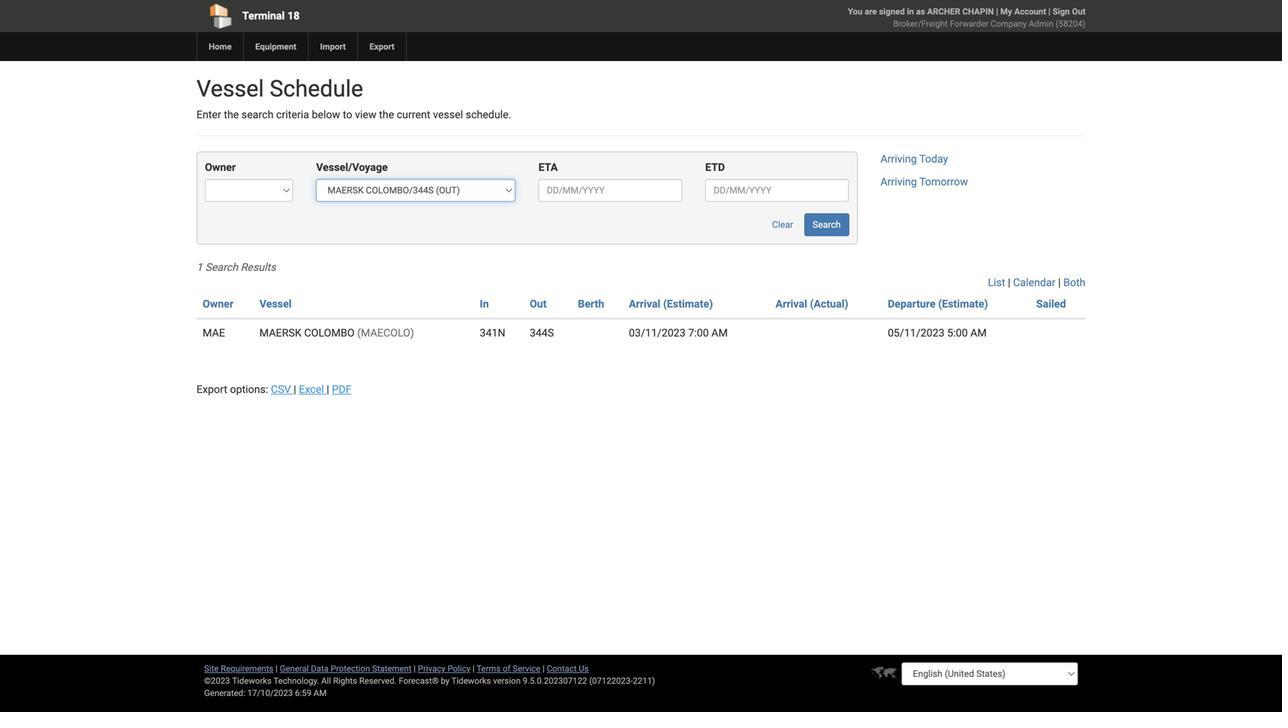 Task type: describe. For each thing, give the bounding box(es) containing it.
today
[[920, 153, 949, 165]]

17/10/2023
[[248, 688, 293, 698]]

ETA text field
[[539, 179, 683, 202]]

excel link
[[299, 383, 327, 396]]

am for 05/11/2023 5:00 am
[[971, 327, 987, 339]]

out link
[[530, 298, 547, 310]]

site requirements | general data protection statement | privacy policy | terms of service | contact us ©2023 tideworks technology. all rights reserved. forecast® by tideworks version 9.5.0.202307122 (07122023-2211) generated: 17/10/2023 6:59 am
[[204, 664, 655, 698]]

data
[[311, 664, 329, 674]]

1 vertical spatial out
[[530, 298, 547, 310]]

tideworks
[[452, 676, 491, 686]]

requirements
[[221, 664, 274, 674]]

in
[[907, 6, 914, 16]]

current
[[397, 108, 431, 121]]

protection
[[331, 664, 370, 674]]

export for export
[[370, 42, 395, 52]]

schedule
[[270, 75, 363, 102]]

7:00
[[689, 327, 709, 339]]

forecast®
[[399, 676, 439, 686]]

colombo
[[304, 327, 355, 339]]

2 the from the left
[[379, 108, 394, 121]]

signed
[[879, 6, 905, 16]]

search inside 1 search results list | calendar | both
[[205, 261, 238, 274]]

arriving today link
[[881, 153, 949, 165]]

05/11/2023
[[888, 327, 945, 339]]

vessel link
[[260, 298, 292, 310]]

departure (estimate) link
[[888, 298, 989, 310]]

forwarder
[[950, 19, 989, 29]]

enter
[[197, 108, 221, 121]]

arrival (actual)
[[776, 298, 849, 310]]

by
[[441, 676, 450, 686]]

sailed link
[[1037, 298, 1067, 310]]

export for export options: csv | excel | pdf
[[197, 383, 227, 396]]

am for 03/11/2023 7:00 am
[[712, 327, 728, 339]]

to
[[343, 108, 352, 121]]

schedule.
[[466, 108, 512, 121]]

below
[[312, 108, 340, 121]]

owner link
[[203, 298, 234, 310]]

eta
[[539, 161, 558, 174]]

arriving tomorrow link
[[881, 176, 968, 188]]

reserved.
[[359, 676, 397, 686]]

generated:
[[204, 688, 245, 698]]

privacy
[[418, 664, 446, 674]]

| right csv
[[294, 383, 296, 396]]

in
[[480, 298, 489, 310]]

terms
[[477, 664, 501, 674]]

pdf
[[332, 383, 352, 396]]

vessel schedule enter the search criteria below to view the current vessel schedule.
[[197, 75, 512, 121]]

tomorrow
[[920, 176, 968, 188]]

(estimate) for arrival (estimate)
[[663, 298, 713, 310]]

am inside site requirements | general data protection statement | privacy policy | terms of service | contact us ©2023 tideworks technology. all rights reserved. forecast® by tideworks version 9.5.0.202307122 (07122023-2211) generated: 17/10/2023 6:59 am
[[314, 688, 327, 698]]

341n
[[480, 327, 506, 339]]

terminal
[[242, 10, 285, 22]]

archer
[[928, 6, 961, 16]]

pdf link
[[332, 383, 352, 396]]

arriving tomorrow
[[881, 176, 968, 188]]

site
[[204, 664, 219, 674]]

1
[[197, 261, 203, 274]]

maersk
[[260, 327, 302, 339]]

my
[[1001, 6, 1013, 16]]

policy
[[448, 664, 471, 674]]

calendar
[[1014, 276, 1056, 289]]

clear
[[772, 219, 794, 230]]

| left both link
[[1059, 276, 1061, 289]]

| up the 9.5.0.202307122
[[543, 664, 545, 674]]

| right the list link
[[1008, 276, 1011, 289]]

terminal 18 link
[[197, 0, 554, 32]]

in link
[[480, 298, 489, 310]]

privacy policy link
[[418, 664, 471, 674]]

05/11/2023 5:00 am
[[888, 327, 987, 339]]

view
[[355, 108, 377, 121]]

1 vertical spatial owner
[[203, 298, 234, 310]]

departure
[[888, 298, 936, 310]]

arriving today
[[881, 153, 949, 165]]

ETD text field
[[706, 179, 850, 202]]



Task type: vqa. For each thing, say whether or not it's contained in the screenshot.
General
yes



Task type: locate. For each thing, give the bounding box(es) containing it.
0 horizontal spatial export
[[197, 383, 227, 396]]

03/11/2023 7:00 am
[[629, 327, 728, 339]]

6:59
[[295, 688, 312, 698]]

out
[[1073, 6, 1086, 16], [530, 298, 547, 310]]

2 (estimate) from the left
[[939, 298, 989, 310]]

export down terminal 18 link
[[370, 42, 395, 52]]

(estimate) up 5:00 on the right top of the page
[[939, 298, 989, 310]]

1 the from the left
[[224, 108, 239, 121]]

0 horizontal spatial search
[[205, 261, 238, 274]]

arriving for arriving today
[[881, 153, 917, 165]]

calendar link
[[1014, 276, 1056, 289]]

export link
[[357, 32, 406, 61]]

2 arriving from the top
[[881, 176, 917, 188]]

1 vertical spatial vessel
[[260, 298, 292, 310]]

statement
[[372, 664, 412, 674]]

0 vertical spatial arriving
[[881, 153, 917, 165]]

equipment
[[255, 42, 297, 52]]

am down "all" at the left
[[314, 688, 327, 698]]

5:00
[[948, 327, 968, 339]]

arrival for arrival (estimate)
[[629, 298, 661, 310]]

berth
[[578, 298, 605, 310]]

|
[[997, 6, 999, 16], [1049, 6, 1051, 16], [1008, 276, 1011, 289], [1059, 276, 1061, 289], [294, 383, 296, 396], [327, 383, 329, 396], [276, 664, 278, 674], [414, 664, 416, 674], [473, 664, 475, 674], [543, 664, 545, 674]]

arrival down 1 search results list | calendar | both
[[629, 298, 661, 310]]

arrival left (actual)
[[776, 298, 808, 310]]

vessel for vessel schedule enter the search criteria below to view the current vessel schedule.
[[197, 75, 264, 102]]

excel
[[299, 383, 324, 396]]

contact us link
[[547, 664, 589, 674]]

0 horizontal spatial am
[[314, 688, 327, 698]]

as
[[917, 6, 926, 16]]

departure (estimate)
[[888, 298, 989, 310]]

(actual)
[[810, 298, 849, 310]]

9.5.0.202307122
[[523, 676, 587, 686]]

(maecolo)
[[357, 327, 414, 339]]

1 vertical spatial arriving
[[881, 176, 917, 188]]

list
[[988, 276, 1006, 289]]

the right enter
[[224, 108, 239, 121]]

etd
[[706, 161, 725, 174]]

search right clear in the top of the page
[[813, 219, 841, 230]]

sign out link
[[1053, 6, 1086, 16]]

vessel/voyage
[[316, 161, 388, 174]]

out up (58204)
[[1073, 6, 1086, 16]]

terminal 18
[[242, 10, 300, 22]]

arrival (actual) link
[[776, 298, 849, 310]]

vessel up enter
[[197, 75, 264, 102]]

1 horizontal spatial export
[[370, 42, 395, 52]]

(estimate) up '03/11/2023 7:00 am'
[[663, 298, 713, 310]]

2 horizontal spatial am
[[971, 327, 987, 339]]

criteria
[[276, 108, 309, 121]]

clear button
[[764, 213, 802, 236]]

you
[[848, 6, 863, 16]]

(estimate) for departure (estimate)
[[939, 298, 989, 310]]

import link
[[308, 32, 357, 61]]

arrival (estimate)
[[629, 298, 713, 310]]

csv link
[[271, 383, 294, 396]]

1 horizontal spatial (estimate)
[[939, 298, 989, 310]]

import
[[320, 42, 346, 52]]

owner up mae
[[203, 298, 234, 310]]

the
[[224, 108, 239, 121], [379, 108, 394, 121]]

18
[[288, 10, 300, 22]]

| left general
[[276, 664, 278, 674]]

account
[[1015, 6, 1047, 16]]

arrival
[[629, 298, 661, 310], [776, 298, 808, 310]]

arrival for arrival (actual)
[[776, 298, 808, 310]]

0 vertical spatial vessel
[[197, 75, 264, 102]]

1 arrival from the left
[[629, 298, 661, 310]]

1 search results list | calendar | both
[[197, 261, 1086, 289]]

am right 7:00
[[712, 327, 728, 339]]

search button
[[805, 213, 850, 236]]

| up forecast® in the left bottom of the page
[[414, 664, 416, 674]]

vessel inside vessel schedule enter the search criteria below to view the current vessel schedule.
[[197, 75, 264, 102]]

1 vertical spatial export
[[197, 383, 227, 396]]

sign
[[1053, 6, 1070, 16]]

options:
[[230, 383, 268, 396]]

out inside 'you are signed in as archer chapin | my account | sign out broker/freight forwarder company admin (58204)'
[[1073, 6, 1086, 16]]

arriving for arriving tomorrow
[[881, 176, 917, 188]]

of
[[503, 664, 511, 674]]

1 (estimate) from the left
[[663, 298, 713, 310]]

vessel
[[433, 108, 463, 121]]

broker/freight
[[894, 19, 948, 29]]

both link
[[1064, 276, 1086, 289]]

2 arrival from the left
[[776, 298, 808, 310]]

you are signed in as archer chapin | my account | sign out broker/freight forwarder company admin (58204)
[[848, 6, 1086, 29]]

0 vertical spatial search
[[813, 219, 841, 230]]

all
[[321, 676, 331, 686]]

(58204)
[[1056, 19, 1086, 29]]

rights
[[333, 676, 357, 686]]

list link
[[988, 276, 1006, 289]]

1 horizontal spatial arrival
[[776, 298, 808, 310]]

©2023 tideworks
[[204, 676, 272, 686]]

admin
[[1029, 19, 1054, 29]]

terms of service link
[[477, 664, 541, 674]]

search
[[242, 108, 274, 121]]

maersk colombo (maecolo)
[[260, 327, 414, 339]]

service
[[513, 664, 541, 674]]

0 vertical spatial out
[[1073, 6, 1086, 16]]

search right 1
[[205, 261, 238, 274]]

1 arriving from the top
[[881, 153, 917, 165]]

export
[[370, 42, 395, 52], [197, 383, 227, 396]]

| up the tideworks
[[473, 664, 475, 674]]

1 horizontal spatial out
[[1073, 6, 1086, 16]]

0 horizontal spatial arrival
[[629, 298, 661, 310]]

general
[[280, 664, 309, 674]]

1 horizontal spatial the
[[379, 108, 394, 121]]

version
[[493, 676, 521, 686]]

1 horizontal spatial search
[[813, 219, 841, 230]]

arriving up arriving tomorrow link
[[881, 153, 917, 165]]

344s
[[530, 327, 554, 339]]

search
[[813, 219, 841, 230], [205, 261, 238, 274]]

berth link
[[578, 298, 605, 310]]

0 horizontal spatial (estimate)
[[663, 298, 713, 310]]

are
[[865, 6, 877, 16]]

1 horizontal spatial am
[[712, 327, 728, 339]]

| left my
[[997, 6, 999, 16]]

vessel
[[197, 75, 264, 102], [260, 298, 292, 310]]

0 horizontal spatial out
[[530, 298, 547, 310]]

us
[[579, 664, 589, 674]]

1 vertical spatial search
[[205, 261, 238, 274]]

| left sign
[[1049, 6, 1051, 16]]

owner down enter
[[205, 161, 236, 174]]

company
[[991, 19, 1027, 29]]

0 vertical spatial export
[[370, 42, 395, 52]]

am
[[712, 327, 728, 339], [971, 327, 987, 339], [314, 688, 327, 698]]

my account link
[[1001, 6, 1047, 16]]

both
[[1064, 276, 1086, 289]]

| left "pdf"
[[327, 383, 329, 396]]

0 vertical spatial owner
[[205, 161, 236, 174]]

(07122023-
[[590, 676, 633, 686]]

home link
[[197, 32, 243, 61]]

equipment link
[[243, 32, 308, 61]]

the right view
[[379, 108, 394, 121]]

out up 344s
[[530, 298, 547, 310]]

0 horizontal spatial the
[[224, 108, 239, 121]]

vessel up maersk
[[260, 298, 292, 310]]

chapin
[[963, 6, 994, 16]]

arriving down the arriving today
[[881, 176, 917, 188]]

(estimate)
[[663, 298, 713, 310], [939, 298, 989, 310]]

home
[[209, 42, 232, 52]]

export left 'options:'
[[197, 383, 227, 396]]

am right 5:00 on the right top of the page
[[971, 327, 987, 339]]

search inside 'button'
[[813, 219, 841, 230]]

technology.
[[274, 676, 319, 686]]

sailed
[[1037, 298, 1067, 310]]

vessel for vessel
[[260, 298, 292, 310]]



